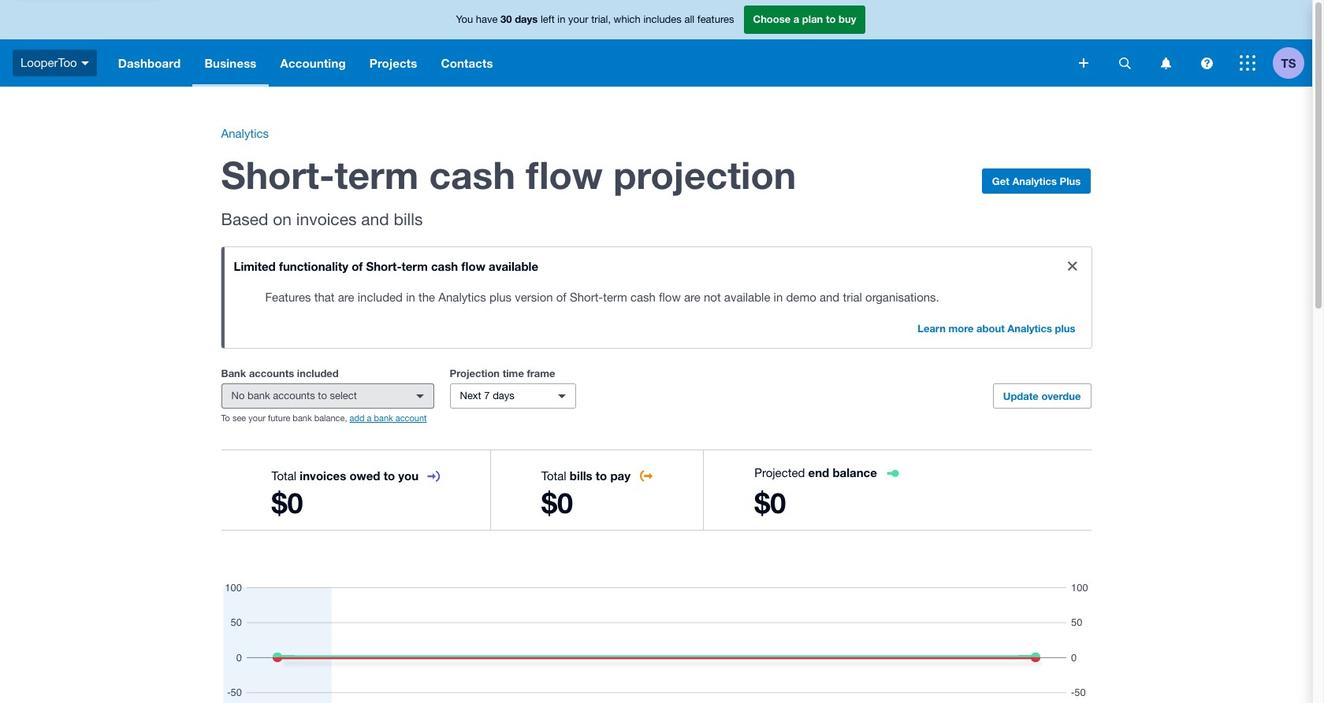 Task type: describe. For each thing, give the bounding box(es) containing it.
choose a plan to buy
[[753, 13, 856, 25]]

analytics right the about
[[1008, 322, 1052, 335]]

to for no bank accounts to select
[[318, 390, 327, 402]]

ts
[[1281, 56, 1296, 70]]

functionality
[[279, 259, 348, 274]]

add a bank account link
[[350, 414, 427, 423]]

plus inside learn more about analytics plus link
[[1055, 322, 1076, 335]]

0 vertical spatial invoices
[[296, 210, 357, 229]]

1 vertical spatial short-
[[366, 259, 402, 274]]

accounts inside popup button
[[273, 390, 315, 402]]

limited functionality of short-term cash flow available
[[234, 259, 538, 274]]

0 horizontal spatial in
[[406, 291, 415, 304]]

to for total invoices owed to you $0
[[384, 469, 395, 483]]

business
[[204, 56, 257, 70]]

update overdue button
[[993, 384, 1091, 409]]

trial,
[[591, 14, 611, 25]]

based on invoices and bills
[[221, 210, 423, 229]]

limited
[[234, 259, 276, 274]]

0 vertical spatial of
[[352, 259, 363, 274]]

on
[[273, 210, 292, 229]]

analytics down "business"
[[221, 127, 269, 140]]

next 7 days
[[460, 390, 515, 402]]

left
[[541, 14, 555, 25]]

ts button
[[1273, 39, 1312, 87]]

the
[[419, 291, 435, 304]]

account
[[396, 414, 427, 423]]

learn more about analytics plus link
[[908, 317, 1085, 342]]

invoices inside total invoices owed to you $0
[[300, 469, 346, 483]]

to
[[221, 414, 230, 423]]

includes
[[644, 14, 682, 25]]

2 horizontal spatial bank
[[374, 414, 393, 423]]

contacts button
[[429, 39, 505, 87]]

svg image
[[1119, 57, 1131, 69]]

dashboard
[[118, 56, 181, 70]]

owed
[[349, 469, 380, 483]]

balance
[[833, 466, 877, 480]]

1 vertical spatial of
[[556, 291, 567, 304]]

2 vertical spatial term
[[603, 291, 627, 304]]

dashboard link
[[106, 39, 193, 87]]

learn more about analytics plus
[[918, 322, 1076, 335]]

1 horizontal spatial bank
[[293, 414, 312, 423]]

next 7 days button
[[450, 384, 576, 409]]

0 vertical spatial term
[[335, 152, 419, 197]]

1 vertical spatial a
[[367, 414, 372, 423]]

update
[[1003, 390, 1039, 403]]

no
[[231, 390, 245, 402]]

future
[[268, 414, 290, 423]]

1 vertical spatial available
[[724, 291, 770, 304]]

not
[[704, 291, 721, 304]]

total bills to pay $0
[[542, 469, 631, 520]]

you
[[456, 14, 473, 25]]

that
[[314, 291, 335, 304]]

trial
[[843, 291, 862, 304]]

features that are included in the analytics plus version of short-term cash flow are not available in demo and trial organisations.
[[265, 291, 939, 304]]

7
[[484, 390, 490, 402]]

$0 inside total bills to pay $0
[[542, 486, 573, 520]]

bills inside total bills to pay $0
[[570, 469, 593, 483]]

end
[[808, 466, 829, 480]]

1 are from the left
[[338, 291, 354, 304]]

1 vertical spatial included
[[297, 367, 339, 380]]

1 horizontal spatial flow
[[526, 152, 603, 197]]

1 vertical spatial term
[[402, 259, 428, 274]]

3 $0 from the left
[[755, 486, 786, 520]]

plus
[[1060, 175, 1081, 188]]

you
[[398, 469, 419, 483]]

based
[[221, 210, 268, 229]]

which
[[614, 14, 641, 25]]

plan
[[802, 13, 823, 25]]

you have 30 days left in your trial, which includes all features
[[456, 13, 734, 25]]

next
[[460, 390, 481, 402]]

buy
[[839, 13, 856, 25]]

1 horizontal spatial and
[[820, 291, 840, 304]]

bank
[[221, 367, 246, 380]]

close image
[[1068, 262, 1077, 271]]

features
[[697, 14, 734, 25]]

time
[[503, 367, 524, 380]]

short-term cash flow projection
[[221, 152, 796, 197]]

projected end balance
[[755, 466, 877, 480]]



Task type: vqa. For each thing, say whether or not it's contained in the screenshot.
to inside Popup Button
yes



Task type: locate. For each thing, give the bounding box(es) containing it.
term
[[335, 152, 419, 197], [402, 259, 428, 274], [603, 291, 627, 304]]

in right left on the top left of the page
[[558, 14, 566, 25]]

analytics right the get
[[1012, 175, 1057, 188]]

total inside total bills to pay $0
[[542, 470, 566, 483]]

bank inside popup button
[[247, 390, 270, 402]]

projection time frame
[[450, 367, 555, 380]]

total invoices owed to you $0
[[272, 469, 419, 520]]

2 vertical spatial flow
[[659, 291, 681, 304]]

0 horizontal spatial $0
[[272, 486, 303, 520]]

2 total from the left
[[542, 470, 566, 483]]

0 vertical spatial included
[[358, 291, 403, 304]]

1 horizontal spatial in
[[558, 14, 566, 25]]

to left pay
[[596, 469, 607, 483]]

1 vertical spatial accounts
[[273, 390, 315, 402]]

version
[[515, 291, 553, 304]]

bank right no
[[247, 390, 270, 402]]

of
[[352, 259, 363, 274], [556, 291, 567, 304]]

in left the
[[406, 291, 415, 304]]

1 horizontal spatial $0
[[542, 486, 573, 520]]

bank right add
[[374, 414, 393, 423]]

a inside "banner"
[[794, 13, 799, 25]]

accounts up no bank accounts to select
[[249, 367, 294, 380]]

0 horizontal spatial plus
[[490, 291, 512, 304]]

0 horizontal spatial total
[[272, 470, 297, 483]]

available
[[489, 259, 538, 274], [724, 291, 770, 304]]

to see your future bank balance, add a bank account
[[221, 414, 427, 423]]

projects button
[[358, 39, 429, 87]]

to left you
[[384, 469, 395, 483]]

0 horizontal spatial available
[[489, 259, 538, 274]]

included down limited functionality of short-term cash flow available
[[358, 291, 403, 304]]

more
[[949, 322, 974, 335]]

0 vertical spatial cash
[[429, 152, 515, 197]]

learn
[[918, 322, 946, 335]]

plus down close button on the top right of page
[[1055, 322, 1076, 335]]

in inside you have 30 days left in your trial, which includes all features
[[558, 14, 566, 25]]

no bank accounts to select button
[[221, 384, 434, 409]]

invoices
[[296, 210, 357, 229], [300, 469, 346, 483]]

2 are from the left
[[684, 291, 701, 304]]

2 vertical spatial cash
[[631, 291, 656, 304]]

1 horizontal spatial are
[[684, 291, 701, 304]]

total down future
[[272, 470, 297, 483]]

2 horizontal spatial flow
[[659, 291, 681, 304]]

and
[[361, 210, 389, 229], [820, 291, 840, 304]]

to inside total bills to pay $0
[[596, 469, 607, 483]]

1 horizontal spatial plus
[[1055, 322, 1076, 335]]

included up no bank accounts to select popup button
[[297, 367, 339, 380]]

svg image inside loopertoo popup button
[[81, 61, 89, 65]]

days
[[515, 13, 538, 25], [493, 390, 515, 402]]

your inside you have 30 days left in your trial, which includes all features
[[568, 14, 589, 25]]

business button
[[193, 39, 268, 87]]

1 horizontal spatial a
[[794, 13, 799, 25]]

cash
[[429, 152, 515, 197], [431, 259, 458, 274], [631, 291, 656, 304]]

all
[[685, 14, 695, 25]]

total inside total invoices owed to you $0
[[272, 470, 297, 483]]

1 horizontal spatial total
[[542, 470, 566, 483]]

analytics
[[221, 127, 269, 140], [1012, 175, 1057, 188], [438, 291, 486, 304], [1008, 322, 1052, 335]]

demo
[[786, 291, 816, 304]]

total left pay
[[542, 470, 566, 483]]

1 vertical spatial cash
[[431, 259, 458, 274]]

accounting button
[[268, 39, 358, 87]]

loopertoo
[[20, 56, 77, 69]]

1 vertical spatial flow
[[461, 259, 485, 274]]

0 horizontal spatial your
[[249, 414, 266, 423]]

to inside total invoices owed to you $0
[[384, 469, 395, 483]]

have
[[476, 14, 498, 25]]

features
[[265, 291, 311, 304]]

projects
[[369, 56, 417, 70]]

of right version
[[556, 291, 567, 304]]

analytics link
[[221, 127, 269, 140]]

2 vertical spatial short-
[[570, 291, 603, 304]]

1 vertical spatial bills
[[570, 469, 593, 483]]

1 vertical spatial and
[[820, 291, 840, 304]]

overdue
[[1042, 390, 1081, 403]]

short- right functionality
[[366, 259, 402, 274]]

1 total from the left
[[272, 470, 297, 483]]

to left select
[[318, 390, 327, 402]]

2 horizontal spatial $0
[[755, 486, 786, 520]]

2 $0 from the left
[[542, 486, 573, 520]]

close button
[[1057, 251, 1088, 282]]

of right functionality
[[352, 259, 363, 274]]

bills left pay
[[570, 469, 593, 483]]

0 horizontal spatial are
[[338, 291, 354, 304]]

projected
[[755, 467, 805, 480]]

1 horizontal spatial of
[[556, 291, 567, 304]]

banner containing ts
[[0, 0, 1312, 87]]

total for $0
[[542, 470, 566, 483]]

30
[[501, 13, 512, 25]]

0 horizontal spatial short-
[[221, 152, 335, 197]]

2 horizontal spatial in
[[774, 291, 783, 304]]

analytics right the
[[438, 291, 486, 304]]

0 vertical spatial a
[[794, 13, 799, 25]]

your
[[568, 14, 589, 25], [249, 414, 266, 423]]

0 horizontal spatial and
[[361, 210, 389, 229]]

total for you
[[272, 470, 297, 483]]

organisations.
[[866, 291, 939, 304]]

1 vertical spatial days
[[493, 390, 515, 402]]

0 horizontal spatial days
[[493, 390, 515, 402]]

get analytics plus button
[[982, 169, 1091, 194]]

and up limited functionality of short-term cash flow available
[[361, 210, 389, 229]]

accounts
[[249, 367, 294, 380], [273, 390, 315, 402]]

short- up 'on'
[[221, 152, 335, 197]]

invoices right 'on'
[[296, 210, 357, 229]]

1 vertical spatial your
[[249, 414, 266, 423]]

1 $0 from the left
[[272, 486, 303, 520]]

days right 7
[[493, 390, 515, 402]]

1 horizontal spatial days
[[515, 13, 538, 25]]

are right that
[[338, 291, 354, 304]]

in
[[558, 14, 566, 25], [406, 291, 415, 304], [774, 291, 783, 304]]

in left demo
[[774, 291, 783, 304]]

0 vertical spatial plus
[[490, 291, 512, 304]]

0 vertical spatial flow
[[526, 152, 603, 197]]

available up version
[[489, 259, 538, 274]]

1 horizontal spatial included
[[358, 291, 403, 304]]

your right see
[[249, 414, 266, 423]]

flow
[[526, 152, 603, 197], [461, 259, 485, 274], [659, 291, 681, 304]]

total
[[272, 470, 297, 483], [542, 470, 566, 483]]

analytics inside button
[[1012, 175, 1057, 188]]

a
[[794, 13, 799, 25], [367, 414, 372, 423]]

and left trial
[[820, 291, 840, 304]]

0 vertical spatial accounts
[[249, 367, 294, 380]]

0 vertical spatial days
[[515, 13, 538, 25]]

pay
[[610, 469, 631, 483]]

get
[[992, 175, 1010, 188]]

0 vertical spatial your
[[568, 14, 589, 25]]

add
[[350, 414, 365, 423]]

get analytics plus
[[992, 175, 1081, 188]]

a left plan
[[794, 13, 799, 25]]

choose
[[753, 13, 791, 25]]

a right add
[[367, 414, 372, 423]]

0 horizontal spatial bank
[[247, 390, 270, 402]]

are left not
[[684, 291, 701, 304]]

2 horizontal spatial short-
[[570, 291, 603, 304]]

bills up limited functionality of short-term cash flow available
[[394, 210, 423, 229]]

accounts down the bank accounts included
[[273, 390, 315, 402]]

0 vertical spatial available
[[489, 259, 538, 274]]

available right not
[[724, 291, 770, 304]]

0 vertical spatial bills
[[394, 210, 423, 229]]

to
[[826, 13, 836, 25], [318, 390, 327, 402], [384, 469, 395, 483], [596, 469, 607, 483]]

bank accounts included
[[221, 367, 339, 380]]

bank right future
[[293, 414, 312, 423]]

days right 30
[[515, 13, 538, 25]]

invoices left owed
[[300, 469, 346, 483]]

1 horizontal spatial available
[[724, 291, 770, 304]]

plus
[[490, 291, 512, 304], [1055, 322, 1076, 335]]

select
[[330, 390, 357, 402]]

frame
[[527, 367, 555, 380]]

see
[[232, 414, 246, 423]]

1 vertical spatial plus
[[1055, 322, 1076, 335]]

included
[[358, 291, 403, 304], [297, 367, 339, 380]]

0 horizontal spatial included
[[297, 367, 339, 380]]

plus left version
[[490, 291, 512, 304]]

0 horizontal spatial a
[[367, 414, 372, 423]]

short-
[[221, 152, 335, 197], [366, 259, 402, 274], [570, 291, 603, 304]]

days inside popup button
[[493, 390, 515, 402]]

projection
[[450, 367, 500, 380]]

0 horizontal spatial of
[[352, 259, 363, 274]]

0 vertical spatial short-
[[221, 152, 335, 197]]

1 horizontal spatial your
[[568, 14, 589, 25]]

$0 inside total invoices owed to you $0
[[272, 486, 303, 520]]

1 horizontal spatial bills
[[570, 469, 593, 483]]

to for choose a plan to buy
[[826, 13, 836, 25]]

short- right version
[[570, 291, 603, 304]]

to left buy
[[826, 13, 836, 25]]

balance,
[[314, 414, 347, 423]]

accounting
[[280, 56, 346, 70]]

update overdue
[[1003, 390, 1081, 403]]

to inside popup button
[[318, 390, 327, 402]]

svg image
[[1240, 55, 1256, 71], [1161, 57, 1171, 69], [1201, 57, 1213, 69], [1079, 58, 1089, 68], [81, 61, 89, 65]]

no bank accounts to select
[[231, 390, 357, 402]]

1 horizontal spatial short-
[[366, 259, 402, 274]]

0 horizontal spatial flow
[[461, 259, 485, 274]]

0 horizontal spatial bills
[[394, 210, 423, 229]]

0 vertical spatial and
[[361, 210, 389, 229]]

about
[[977, 322, 1005, 335]]

banner
[[0, 0, 1312, 87]]

1 vertical spatial invoices
[[300, 469, 346, 483]]

your left "trial," at the top left of the page
[[568, 14, 589, 25]]

projection
[[613, 152, 796, 197]]

loopertoo button
[[0, 39, 106, 87]]

contacts
[[441, 56, 493, 70]]

$0
[[272, 486, 303, 520], [542, 486, 573, 520], [755, 486, 786, 520]]



